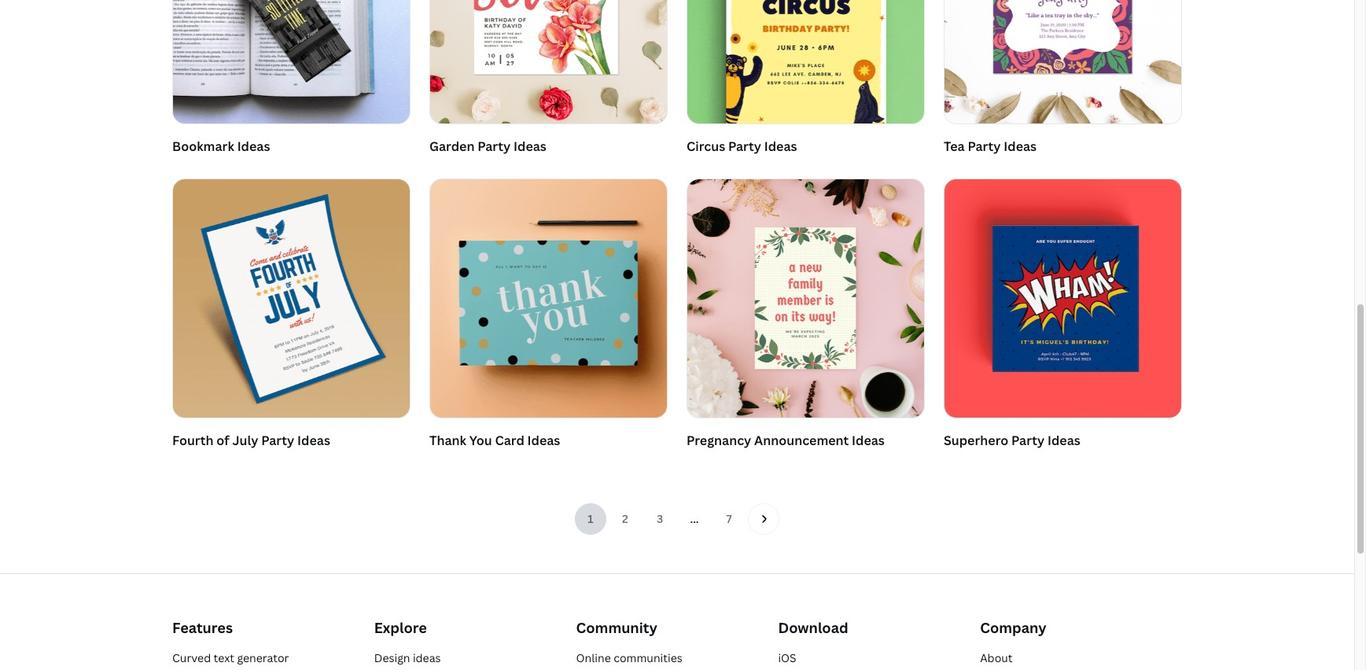 Task type: vqa. For each thing, say whether or not it's contained in the screenshot.
the rightmost "university"
no



Task type: locate. For each thing, give the bounding box(es) containing it.
ideas inside thank you card ideas link
[[527, 432, 560, 449]]

party right garden
[[478, 137, 511, 155]]

bookmark
[[172, 137, 234, 155]]

garden party thumbnail image
[[430, 0, 667, 123]]

party for superhero
[[1012, 432, 1045, 449]]

ios
[[778, 651, 796, 666]]

july
[[232, 432, 258, 449]]

ideas inside tea party ideas link
[[1004, 137, 1037, 155]]

ideas inside superhero party ideas link
[[1048, 432, 1080, 449]]

ideas inside garden party ideas "link"
[[514, 137, 547, 155]]

download
[[778, 618, 848, 637]]

online communities
[[576, 651, 683, 666]]

garden
[[429, 137, 475, 155]]

fourth of july party ideas link
[[172, 179, 411, 454]]

ios link
[[778, 651, 796, 666]]

curved text generator
[[172, 651, 289, 666]]

ideas
[[237, 137, 270, 155], [514, 137, 547, 155], [764, 137, 797, 155], [1004, 137, 1037, 155], [297, 432, 330, 449], [527, 432, 560, 449], [852, 432, 885, 449], [1048, 432, 1080, 449]]

thank you card ideas link
[[429, 179, 668, 454]]

online communities link
[[576, 651, 683, 666]]

circus
[[687, 137, 725, 155]]

design
[[374, 651, 410, 666]]

about
[[980, 651, 1013, 666]]

generator
[[237, 651, 289, 666]]

party inside garden party ideas "link"
[[478, 137, 511, 155]]

party right circus
[[728, 137, 761, 155]]

party
[[478, 137, 511, 155], [728, 137, 761, 155], [968, 137, 1001, 155], [261, 432, 294, 449], [1012, 432, 1045, 449]]

2 link
[[610, 503, 641, 535]]

ideas inside the pregnancy announcement ideas link
[[852, 432, 885, 449]]

1
[[588, 511, 594, 526]]

you
[[469, 432, 492, 449]]

communities
[[614, 651, 683, 666]]

3 link
[[644, 503, 676, 535]]

curved
[[172, 651, 211, 666]]

bookmark ideas link
[[172, 0, 411, 160]]

online
[[576, 651, 611, 666]]

bookmark thumbnail image
[[173, 0, 410, 123]]

party inside the fourth of july party ideas link
[[261, 432, 294, 449]]

tea party thumbnail image
[[945, 0, 1181, 123]]

thank you thumbnail image
[[430, 179, 667, 418]]

ideas inside circus party ideas link
[[764, 137, 797, 155]]

design ideas
[[374, 651, 441, 666]]

thank you card ideas
[[429, 432, 560, 449]]

7
[[726, 511, 732, 526]]

party for tea
[[968, 137, 1001, 155]]

thank
[[429, 432, 466, 449]]

garden party ideas link
[[429, 0, 668, 160]]

...
[[690, 511, 699, 526]]

party right tea
[[968, 137, 1001, 155]]

tea party ideas
[[944, 137, 1037, 155]]

pregnancy
[[687, 432, 751, 449]]

party inside superhero party ideas link
[[1012, 432, 1045, 449]]

bookmark ideas
[[172, 137, 270, 155]]

circus party ideas
[[687, 137, 797, 155]]

text
[[214, 651, 234, 666]]

community
[[576, 618, 658, 637]]

fourth of july thumbnail image
[[173, 179, 410, 418]]

party right the superhero
[[1012, 432, 1045, 449]]

pregnancy announcement thumbnail image
[[687, 179, 924, 418]]

party inside circus party ideas link
[[728, 137, 761, 155]]

2
[[622, 511, 628, 526]]

party inside tea party ideas link
[[968, 137, 1001, 155]]

superhero party ideas link
[[944, 179, 1182, 454]]

tea party ideas link
[[944, 0, 1182, 160]]

party right july
[[261, 432, 294, 449]]



Task type: describe. For each thing, give the bounding box(es) containing it.
pregnancy announcement ideas link
[[687, 179, 925, 454]]

garden party ideas
[[429, 137, 547, 155]]

curved text generator link
[[172, 651, 289, 666]]

about link
[[980, 651, 1013, 666]]

superhero party thumbnail image
[[945, 179, 1181, 418]]

explore
[[374, 618, 427, 637]]

company
[[980, 618, 1047, 637]]

superhero
[[944, 432, 1009, 449]]

circus party ideas link
[[687, 0, 925, 160]]

of
[[217, 432, 229, 449]]

fourth of july party ideas
[[172, 432, 330, 449]]

fourth
[[172, 432, 214, 449]]

ideas inside the fourth of july party ideas link
[[297, 432, 330, 449]]

party for garden
[[478, 137, 511, 155]]

pregnancy announcement ideas
[[687, 432, 885, 449]]

ideas inside bookmark ideas link
[[237, 137, 270, 155]]

design ideas link
[[374, 651, 441, 666]]

party for circus
[[728, 137, 761, 155]]

1 button
[[575, 503, 606, 535]]

card
[[495, 432, 524, 449]]

3
[[657, 511, 663, 526]]

superhero party ideas
[[944, 432, 1080, 449]]

features
[[172, 618, 233, 637]]

tea
[[944, 137, 965, 155]]

circus party thumbnail image
[[687, 0, 924, 123]]

7 link
[[713, 503, 745, 535]]

ideas
[[413, 651, 441, 666]]

announcement
[[754, 432, 849, 449]]



